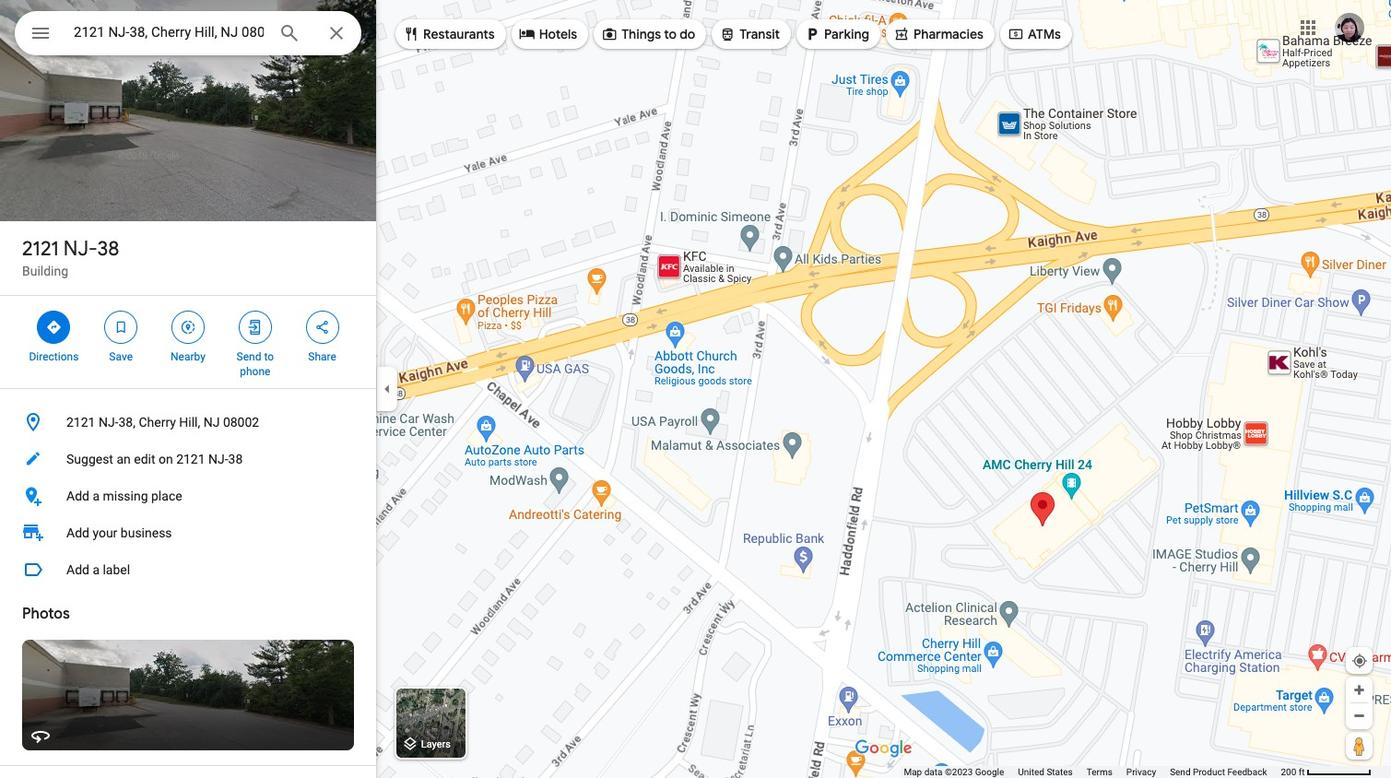 Task type: describe. For each thing, give the bounding box(es) containing it.
38,
[[118, 415, 136, 430]]

 pharmacies
[[893, 24, 984, 44]]

terms
[[1087, 767, 1113, 777]]

show your location image
[[1352, 653, 1368, 669]]

nj- inside suggest an edit on 2121 nj-38 button
[[208, 452, 228, 467]]

hotels
[[539, 26, 577, 42]]

2121 NJ-38, Cherry Hill, NJ 08002 field
[[15, 11, 361, 55]]

add a missing place
[[66, 489, 182, 503]]

 button
[[15, 11, 66, 59]]

send for send product feedback
[[1170, 767, 1191, 777]]

share
[[308, 350, 336, 363]]

google
[[975, 767, 1004, 777]]

 parking
[[804, 24, 870, 44]]

nj- for 38,
[[99, 415, 118, 430]]

zoom out image
[[1353, 709, 1367, 723]]

cherry
[[139, 415, 176, 430]]

200 ft button
[[1281, 767, 1372, 777]]

do
[[680, 26, 696, 42]]

collapse side panel image
[[377, 379, 397, 399]]

2121 nj-38, cherry hill, nj 08002
[[66, 415, 259, 430]]

pharmacies
[[914, 26, 984, 42]]

united states button
[[1018, 766, 1073, 778]]

place
[[151, 489, 182, 503]]

add for add a missing place
[[66, 489, 89, 503]]

nj
[[204, 415, 220, 430]]

add for add a label
[[66, 562, 89, 577]]

data
[[925, 767, 943, 777]]

 search field
[[15, 11, 361, 59]]

a for label
[[93, 562, 100, 577]]

suggest an edit on 2121 nj-38
[[66, 452, 243, 467]]

restaurants
[[423, 26, 495, 42]]

edit
[[134, 452, 155, 467]]

send for send to phone
[[237, 350, 261, 363]]

 restaurants
[[403, 24, 495, 44]]

add for add your business
[[66, 526, 89, 540]]

add a label
[[66, 562, 130, 577]]

privacy button
[[1127, 766, 1156, 778]]

send product feedback button
[[1170, 766, 1267, 778]]


[[247, 317, 264, 337]]

save
[[109, 350, 133, 363]]

united
[[1018, 767, 1045, 777]]

on
[[159, 452, 173, 467]]

your
[[93, 526, 117, 540]]

200 ft
[[1281, 767, 1305, 777]]

united states
[[1018, 767, 1073, 777]]

38 inside 2121 nj-38 building
[[97, 236, 119, 262]]

a for missing
[[93, 489, 100, 503]]


[[519, 24, 535, 44]]

nj- for 38
[[63, 236, 97, 262]]

none field inside 2121 nj-38, cherry hill, nj 08002 field
[[74, 21, 264, 43]]

add a missing place button
[[0, 478, 376, 515]]

parking
[[824, 26, 870, 42]]

map data ©2023 google
[[904, 767, 1004, 777]]

photos
[[22, 605, 70, 623]]

layers
[[421, 739, 451, 751]]


[[1008, 24, 1024, 44]]

add a label button
[[0, 551, 376, 588]]

privacy
[[1127, 767, 1156, 777]]



Task type: vqa. For each thing, say whether or not it's contained in the screenshot.
©2023
yes



Task type: locate. For each thing, give the bounding box(es) containing it.
38 up 
[[97, 236, 119, 262]]

0 horizontal spatial nj-
[[63, 236, 97, 262]]

0 vertical spatial to
[[664, 26, 677, 42]]


[[314, 317, 331, 337]]

add inside button
[[66, 489, 89, 503]]

footer
[[904, 766, 1281, 778]]

add left label
[[66, 562, 89, 577]]

2 a from the top
[[93, 562, 100, 577]]

hill,
[[179, 415, 200, 430]]


[[719, 24, 736, 44]]

zoom in image
[[1353, 683, 1367, 697]]

0 vertical spatial 38
[[97, 236, 119, 262]]

atms
[[1028, 26, 1061, 42]]

2 horizontal spatial nj-
[[208, 452, 228, 467]]

 hotels
[[519, 24, 577, 44]]

phone
[[240, 365, 271, 378]]

add left your
[[66, 526, 89, 540]]

add your business
[[66, 526, 172, 540]]

send inside "button"
[[1170, 767, 1191, 777]]

ft
[[1299, 767, 1305, 777]]

0 vertical spatial 2121
[[22, 236, 59, 262]]

1 vertical spatial a
[[93, 562, 100, 577]]

0 horizontal spatial 38
[[97, 236, 119, 262]]

2121 for 38,
[[66, 415, 95, 430]]

1 horizontal spatial to
[[664, 26, 677, 42]]

None field
[[74, 21, 264, 43]]

footer inside google maps element
[[904, 766, 1281, 778]]

send inside the send to phone
[[237, 350, 261, 363]]

add inside button
[[66, 562, 89, 577]]

missing
[[103, 489, 148, 503]]

to up phone
[[264, 350, 274, 363]]

send to phone
[[237, 350, 274, 378]]

1 add from the top
[[66, 489, 89, 503]]

2 vertical spatial add
[[66, 562, 89, 577]]

0 horizontal spatial send
[[237, 350, 261, 363]]

0 horizontal spatial 2121
[[22, 236, 59, 262]]

add down suggest
[[66, 489, 89, 503]]

0 vertical spatial add
[[66, 489, 89, 503]]

0 vertical spatial nj-
[[63, 236, 97, 262]]

0 vertical spatial a
[[93, 489, 100, 503]]

2121 nj-38 building
[[22, 236, 119, 278]]

2 horizontal spatial 2121
[[176, 452, 205, 467]]

 transit
[[719, 24, 780, 44]]

2 add from the top
[[66, 526, 89, 540]]

2121 for 38
[[22, 236, 59, 262]]

nj- up building
[[63, 236, 97, 262]]

nj- inside 2121 nj-38, cherry hill, nj 08002 button
[[99, 415, 118, 430]]

send product feedback
[[1170, 767, 1267, 777]]

nearby
[[171, 350, 206, 363]]

1 horizontal spatial nj-
[[99, 415, 118, 430]]

 atms
[[1008, 24, 1061, 44]]

1 vertical spatial 2121
[[66, 415, 95, 430]]

a
[[93, 489, 100, 503], [93, 562, 100, 577]]

a inside button
[[93, 562, 100, 577]]

1 vertical spatial send
[[1170, 767, 1191, 777]]

a inside button
[[93, 489, 100, 503]]


[[403, 24, 420, 44]]

map
[[904, 767, 922, 777]]

send up phone
[[237, 350, 261, 363]]

3 add from the top
[[66, 562, 89, 577]]

directions
[[29, 350, 79, 363]]

to left do
[[664, 26, 677, 42]]

1 vertical spatial 38
[[228, 452, 243, 467]]

google maps element
[[0, 0, 1391, 778]]

2121 right on
[[176, 452, 205, 467]]


[[893, 24, 910, 44]]

to inside the send to phone
[[264, 350, 274, 363]]

transit
[[740, 26, 780, 42]]

2121 up suggest
[[66, 415, 95, 430]]

2121
[[22, 236, 59, 262], [66, 415, 95, 430], [176, 452, 205, 467]]


[[113, 317, 129, 337]]

1 horizontal spatial 2121
[[66, 415, 95, 430]]


[[804, 24, 821, 44]]

nj- down nj
[[208, 452, 228, 467]]

states
[[1047, 767, 1073, 777]]

38
[[97, 236, 119, 262], [228, 452, 243, 467]]

business
[[121, 526, 172, 540]]

2121 up building
[[22, 236, 59, 262]]


[[180, 317, 196, 337]]

actions for 2121 nj-38 region
[[0, 296, 376, 388]]

terms button
[[1087, 766, 1113, 778]]

1 vertical spatial add
[[66, 526, 89, 540]]

2121 nj-38 main content
[[0, 0, 376, 778]]

add your business link
[[0, 515, 376, 551]]

a left label
[[93, 562, 100, 577]]

2121 nj-38, cherry hill, nj 08002 button
[[0, 404, 376, 441]]

1 horizontal spatial 38
[[228, 452, 243, 467]]

send
[[237, 350, 261, 363], [1170, 767, 1191, 777]]


[[46, 317, 62, 337]]

building
[[22, 264, 68, 278]]

add inside "link"
[[66, 526, 89, 540]]

to inside  things to do
[[664, 26, 677, 42]]

send left product
[[1170, 767, 1191, 777]]

0 horizontal spatial to
[[264, 350, 274, 363]]

suggest
[[66, 452, 113, 467]]

2 vertical spatial nj-
[[208, 452, 228, 467]]

product
[[1193, 767, 1225, 777]]

2121 inside 2121 nj-38 building
[[22, 236, 59, 262]]

to
[[664, 26, 677, 42], [264, 350, 274, 363]]

1 vertical spatial to
[[264, 350, 274, 363]]

feedback
[[1228, 767, 1267, 777]]

©2023
[[945, 767, 973, 777]]

add
[[66, 489, 89, 503], [66, 526, 89, 540], [66, 562, 89, 577]]

1 horizontal spatial send
[[1170, 767, 1191, 777]]

footer containing map data ©2023 google
[[904, 766, 1281, 778]]

0 vertical spatial send
[[237, 350, 261, 363]]

show street view coverage image
[[1346, 732, 1373, 760]]

1 vertical spatial nj-
[[99, 415, 118, 430]]

2 vertical spatial 2121
[[176, 452, 205, 467]]

a left missing on the bottom of the page
[[93, 489, 100, 503]]

suggest an edit on 2121 nj-38 button
[[0, 441, 376, 478]]

label
[[103, 562, 130, 577]]

38 inside suggest an edit on 2121 nj-38 button
[[228, 452, 243, 467]]

an
[[117, 452, 131, 467]]


[[30, 20, 52, 46]]

38 down the 08002
[[228, 452, 243, 467]]

 things to do
[[601, 24, 696, 44]]


[[601, 24, 618, 44]]

things
[[622, 26, 661, 42]]

nj- inside 2121 nj-38 building
[[63, 236, 97, 262]]

nj- up an
[[99, 415, 118, 430]]

08002
[[223, 415, 259, 430]]

nj-
[[63, 236, 97, 262], [99, 415, 118, 430], [208, 452, 228, 467]]

1 a from the top
[[93, 489, 100, 503]]

google account: michele murakami  
(michele.murakami@adept.ai) image
[[1335, 13, 1365, 42]]

200
[[1281, 767, 1297, 777]]



